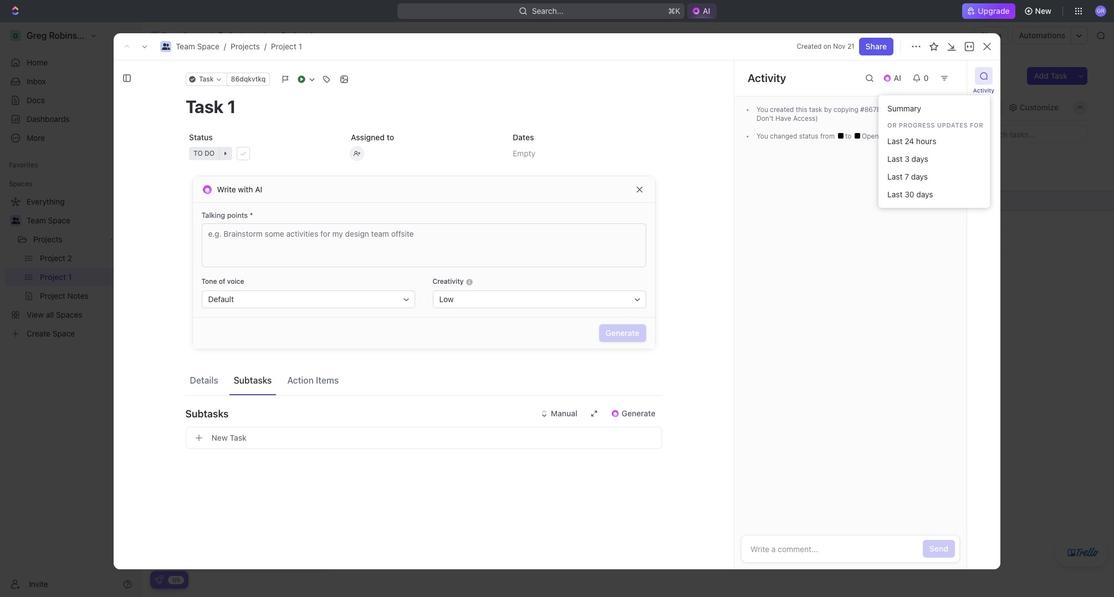 Task type: vqa. For each thing, say whether or not it's contained in the screenshot.
Hide dropdown button
yes



Task type: describe. For each thing, give the bounding box(es) containing it.
dashboards link
[[4, 110, 136, 128]]

user group image
[[162, 43, 170, 50]]

on
[[824, 42, 831, 50]]

days for last 7 days
[[911, 172, 928, 181]]

1 vertical spatial team
[[176, 42, 195, 51]]

add for the bottommost add task button
[[199, 254, 213, 263]]

tone
[[201, 277, 217, 285]]

24
[[905, 136, 914, 146]]

task up "customize"
[[1051, 71, 1068, 80]]

new button
[[1020, 2, 1058, 20]]

details
[[190, 375, 218, 385]]

days for last 30 days
[[916, 190, 933, 199]]

inbox
[[27, 76, 46, 86]]

task down ‎task 2
[[199, 235, 216, 244]]

activity inside task sidebar navigation tab list
[[973, 87, 995, 94]]

1 vertical spatial generate button
[[604, 405, 662, 422]]

automations
[[1019, 30, 1065, 40]]

1 inside ‎task 1 link
[[218, 196, 222, 205]]

last for last 24 hours
[[887, 136, 903, 146]]

inbox link
[[4, 73, 136, 90]]

add task for add task button to the top
[[1034, 71, 1068, 80]]

nov
[[833, 42, 846, 50]]

details button
[[185, 370, 223, 390]]

of
[[219, 277, 225, 285]]

send
[[930, 544, 948, 553]]

access)
[[793, 114, 818, 123]]

0 horizontal spatial share button
[[859, 38, 894, 55]]

1 horizontal spatial share button
[[974, 27, 1009, 44]]

last 24 hours
[[887, 136, 936, 146]]

‎task 2
[[199, 215, 223, 225]]

search...
[[532, 6, 563, 16]]

this
[[796, 105, 807, 114]]

list link
[[222, 100, 238, 115]]

activity inside task sidebar content section
[[748, 72, 786, 84]]

1 vertical spatial add task button
[[237, 157, 284, 171]]

from
[[820, 132, 835, 140]]

0 vertical spatial projects
[[229, 30, 258, 40]]

progress
[[899, 121, 935, 129]]

created
[[770, 105, 794, 114]]

hide
[[983, 102, 1000, 112]]

team space link for user group icon within the sidebar navigation
[[27, 212, 134, 229]]

#8678g9yjz
[[860, 105, 898, 114]]

‎task for ‎task 1
[[199, 196, 216, 205]]

assigned to
[[351, 132, 394, 142]]

close image
[[310, 424, 318, 432]]

⌘k
[[668, 6, 680, 16]]

last 30 days
[[887, 190, 933, 199]]

3 right do
[[215, 160, 219, 168]]

invite
[[29, 579, 48, 588]]

onboarding checklist button image
[[155, 575, 164, 584]]

add for add task button to the top
[[1034, 71, 1049, 80]]

don't
[[757, 114, 774, 123]]

0 vertical spatial add task button
[[1027, 67, 1074, 85]]

last for last 3 days
[[887, 154, 903, 163]]

board
[[182, 102, 204, 112]]

new task
[[211, 433, 247, 442]]

sidebar navigation
[[0, 22, 141, 597]]

1 horizontal spatial to
[[386, 132, 394, 142]]

automations button
[[1014, 27, 1071, 44]]

0 vertical spatial project 1
[[281, 30, 313, 40]]

2 vertical spatial project
[[168, 66, 218, 84]]

3 for task
[[218, 235, 223, 244]]

status
[[799, 132, 818, 140]]

summary button
[[883, 100, 986, 118]]

upgrade
[[978, 6, 1010, 16]]

voice
[[227, 277, 244, 285]]

docs link
[[4, 91, 136, 109]]

0 vertical spatial project
[[281, 30, 308, 40]]

0 vertical spatial generate
[[606, 328, 639, 338]]

new task button
[[185, 427, 662, 449]]

changed status from
[[768, 132, 837, 140]]

‎task 2 link
[[196, 212, 360, 228]]

or
[[887, 121, 897, 129]]

team space inside tree
[[27, 216, 70, 225]]

2 vertical spatial add task button
[[194, 252, 236, 266]]

assigned
[[351, 132, 384, 142]]

action items button
[[283, 370, 343, 390]]

1 inside task sidebar content section
[[934, 132, 937, 140]]

or progress updates for
[[887, 121, 984, 129]]

subtasks for subtasks dropdown button
[[185, 408, 229, 419]]

1/5
[[172, 576, 180, 583]]

changed
[[770, 132, 797, 140]]

share for right share button
[[981, 30, 1002, 40]]

last 7 days button
[[883, 168, 986, 186]]

1 vertical spatial projects
[[231, 42, 260, 51]]

updates
[[937, 121, 968, 129]]

2
[[218, 215, 223, 225]]

86dqkvtkq button
[[226, 73, 270, 86]]

1 vertical spatial ai
[[255, 184, 262, 194]]

subtasks for subtasks button
[[234, 375, 272, 385]]

you for created this task by copying
[[757, 105, 768, 114]]

last 3 days
[[887, 154, 928, 163]]

getting
[[159, 421, 197, 434]]

complete
[[176, 441, 206, 449]]

‎task 1
[[199, 196, 222, 205]]

min
[[939, 132, 951, 140]]

last for last 7 days
[[887, 172, 903, 181]]

for
[[970, 121, 984, 129]]

send button
[[923, 540, 955, 558]]

copying
[[834, 105, 858, 114]]

summary
[[887, 104, 921, 113]]

docs
[[27, 95, 45, 105]]

task sidebar content section
[[734, 60, 967, 569]]

home link
[[4, 54, 136, 72]]

*
[[250, 211, 253, 220]]

projects inside tree
[[33, 234, 63, 244]]

dates
[[512, 132, 534, 142]]

talking points *
[[201, 211, 253, 220]]



Task type: locate. For each thing, give the bounding box(es) containing it.
team right user group image
[[176, 42, 195, 51]]

tree containing team space
[[4, 193, 136, 343]]

last 24 hours button
[[883, 132, 986, 150]]

team inside sidebar navigation
[[27, 216, 46, 225]]

to for to do
[[181, 160, 191, 168]]

0 vertical spatial user group image
[[152, 33, 159, 38]]

/
[[211, 30, 213, 40], [263, 30, 265, 40], [224, 42, 226, 51], [264, 42, 267, 51]]

1 horizontal spatial share
[[981, 30, 1002, 40]]

team down spaces
[[27, 216, 46, 225]]

days inside 'button'
[[912, 154, 928, 163]]

customize button
[[1005, 100, 1062, 115]]

subtasks inside button
[[234, 375, 272, 385]]

onboarding checklist button element
[[155, 575, 164, 584]]

task down task 3
[[215, 254, 232, 263]]

last inside last 3 days 'button'
[[887, 154, 903, 163]]

1 vertical spatial share
[[866, 42, 887, 51]]

2 vertical spatial add
[[199, 254, 213, 263]]

0 horizontal spatial add
[[199, 254, 213, 263]]

new for new
[[1035, 6, 1052, 16]]

last up the "last 7 days"
[[887, 154, 903, 163]]

you for changed status from
[[757, 132, 768, 140]]

project 1
[[281, 30, 313, 40], [168, 66, 232, 84]]

task 3 link
[[196, 231, 360, 248]]

0 vertical spatial days
[[912, 154, 928, 163]]

new for new task
[[211, 433, 228, 442]]

2 vertical spatial projects
[[33, 234, 63, 244]]

1 vertical spatial space
[[197, 42, 219, 51]]

write with ai
[[217, 184, 262, 194]]

team space down spaces
[[27, 216, 70, 225]]

1 you from the top
[[757, 105, 768, 114]]

3 last from the top
[[887, 172, 903, 181]]

team up user group image
[[162, 30, 181, 40]]

ai
[[894, 73, 901, 83], [255, 184, 262, 194]]

subtasks left action in the left bottom of the page
[[234, 375, 272, 385]]

Search tasks... text field
[[976, 126, 1087, 142]]

‎task for ‎task 2
[[199, 215, 216, 225]]

to left the open
[[845, 132, 853, 140]]

to do
[[181, 160, 202, 168]]

new
[[1035, 6, 1052, 16], [211, 433, 228, 442]]

ai right the with
[[255, 184, 262, 194]]

created
[[797, 42, 822, 50]]

1 vertical spatial add
[[250, 160, 263, 168]]

0 vertical spatial ‎task
[[199, 196, 216, 205]]

to right assigned
[[386, 132, 394, 142]]

last inside last 7 days button
[[887, 172, 903, 181]]

2 you from the top
[[757, 132, 768, 140]]

1 ‎task from the top
[[199, 196, 216, 205]]

0 horizontal spatial add task
[[199, 254, 232, 263]]

add task up "customize"
[[1034, 71, 1068, 80]]

ai inside button
[[894, 73, 901, 83]]

items
[[316, 375, 339, 385]]

‎task up talking
[[199, 196, 216, 205]]

ai button
[[878, 69, 908, 87]]

#8678g9yjz (you don't have access)
[[757, 105, 914, 123]]

home
[[27, 58, 48, 67]]

0 vertical spatial subtasks
[[234, 375, 272, 385]]

last left 24
[[887, 136, 903, 146]]

0 horizontal spatial ai
[[255, 184, 262, 194]]

task right complete
[[230, 433, 247, 442]]

with
[[238, 184, 253, 194]]

2 horizontal spatial add
[[1034, 71, 1049, 80]]

by
[[824, 105, 832, 114]]

open
[[860, 132, 879, 140]]

1 last from the top
[[887, 136, 903, 146]]

e.g. Brainstorm some activities for my design team offsite text field
[[201, 223, 646, 267]]

0 horizontal spatial project 1
[[168, 66, 232, 84]]

2 vertical spatial add task
[[199, 254, 232, 263]]

list
[[225, 102, 238, 112]]

1 vertical spatial activity
[[973, 87, 995, 94]]

1 vertical spatial team space
[[27, 216, 70, 225]]

activity up "created"
[[748, 72, 786, 84]]

generate
[[606, 328, 639, 338], [622, 409, 655, 418]]

0 vertical spatial space
[[183, 30, 206, 40]]

subtasks inside dropdown button
[[185, 408, 229, 419]]

add task button up the with
[[237, 157, 284, 171]]

last 3 days button
[[883, 150, 986, 168]]

1 vertical spatial new
[[211, 433, 228, 442]]

subtasks up "getting started"
[[185, 408, 229, 419]]

to inside task sidebar content section
[[845, 132, 853, 140]]

1 vertical spatial days
[[911, 172, 928, 181]]

team space up user group image
[[162, 30, 206, 40]]

you up the don't
[[757, 105, 768, 114]]

1 horizontal spatial project 1
[[281, 30, 313, 40]]

team space link for user group image
[[176, 42, 219, 51]]

team space / projects / project 1
[[176, 42, 302, 51]]

1 horizontal spatial add
[[250, 160, 263, 168]]

share button down 'upgrade' "link"
[[974, 27, 1009, 44]]

spaces
[[9, 180, 32, 188]]

activity up hide dropdown button
[[973, 87, 995, 94]]

4 last from the top
[[887, 190, 903, 199]]

‎task
[[199, 196, 216, 205], [199, 215, 216, 225]]

task sidebar navigation tab list
[[972, 67, 996, 132]]

0 horizontal spatial user group image
[[11, 217, 20, 224]]

last left 30
[[887, 190, 903, 199]]

21
[[847, 42, 855, 50]]

task up ‎task 1 link
[[265, 160, 279, 168]]

add down task 3
[[199, 254, 213, 263]]

last 30 days button
[[883, 186, 986, 203]]

2 last from the top
[[887, 154, 903, 163]]

0 horizontal spatial share
[[866, 42, 887, 51]]

user group image inside sidebar navigation
[[11, 217, 20, 224]]

created this task by copying
[[768, 105, 860, 114]]

1 horizontal spatial activity
[[973, 87, 995, 94]]

2 vertical spatial days
[[916, 190, 933, 199]]

last inside last 24 hours 'button'
[[887, 136, 903, 146]]

share button right 21
[[859, 38, 894, 55]]

board link
[[180, 100, 204, 115]]

1 horizontal spatial new
[[1035, 6, 1052, 16]]

7
[[905, 172, 909, 181]]

user group image
[[152, 33, 159, 38], [11, 217, 20, 224]]

ai up summary
[[894, 73, 901, 83]]

action
[[287, 375, 314, 385]]

do
[[192, 160, 202, 168]]

team space
[[162, 30, 206, 40], [27, 216, 70, 225]]

0 vertical spatial team
[[162, 30, 181, 40]]

task inside button
[[230, 433, 247, 442]]

add task up the with
[[250, 160, 279, 168]]

0 vertical spatial add
[[1034, 71, 1049, 80]]

new up automations
[[1035, 6, 1052, 16]]

0 vertical spatial you
[[757, 105, 768, 114]]

you down the don't
[[757, 132, 768, 140]]

subtasks button
[[185, 400, 662, 427]]

creativity
[[433, 277, 466, 285]]

days right 30
[[916, 190, 933, 199]]

share right 21
[[866, 42, 887, 51]]

add task down task 3
[[199, 254, 232, 263]]

0 horizontal spatial subtasks
[[185, 408, 229, 419]]

0 horizontal spatial activity
[[748, 72, 786, 84]]

2 vertical spatial space
[[48, 216, 70, 225]]

add task
[[1034, 71, 1068, 80], [250, 160, 279, 168], [199, 254, 232, 263]]

1 vertical spatial generate
[[622, 409, 655, 418]]

task
[[809, 105, 822, 114]]

‎task 1 link
[[196, 193, 360, 209]]

tree
[[4, 193, 136, 343]]

1 vertical spatial project
[[271, 42, 296, 51]]

‎task left 2
[[199, 215, 216, 225]]

new right complete
[[211, 433, 228, 442]]

3
[[905, 154, 910, 163], [215, 160, 219, 168], [218, 235, 223, 244]]

last
[[887, 136, 903, 146], [887, 154, 903, 163], [887, 172, 903, 181], [887, 190, 903, 199]]

last inside last 30 days button
[[887, 190, 903, 199]]

share for the leftmost share button
[[866, 42, 887, 51]]

getting started
[[159, 421, 236, 434]]

0 vertical spatial activity
[[748, 72, 786, 84]]

hide button
[[970, 100, 1003, 115]]

Edit task name text field
[[185, 96, 662, 117]]

project
[[281, 30, 308, 40], [271, 42, 296, 51], [168, 66, 218, 84]]

2 horizontal spatial to
[[845, 132, 853, 140]]

1 horizontal spatial team space
[[162, 30, 206, 40]]

days down hours
[[912, 154, 928, 163]]

1 horizontal spatial user group image
[[152, 33, 159, 38]]

1 vertical spatial project 1
[[168, 66, 232, 84]]

favorites button
[[4, 159, 43, 172]]

to for to
[[845, 132, 853, 140]]

1 horizontal spatial add task
[[250, 160, 279, 168]]

last left 7
[[887, 172, 903, 181]]

0 horizontal spatial to
[[181, 160, 191, 168]]

2 vertical spatial team
[[27, 216, 46, 225]]

3 down 2
[[218, 235, 223, 244]]

1 vertical spatial you
[[757, 132, 768, 140]]

0 horizontal spatial team space
[[27, 216, 70, 225]]

last for last 30 days
[[887, 190, 903, 199]]

action items
[[287, 375, 339, 385]]

3 up 7
[[905, 154, 910, 163]]

project 1 link
[[268, 29, 316, 42], [271, 42, 302, 51]]

tree inside sidebar navigation
[[4, 193, 136, 343]]

86dqkvtkq
[[231, 75, 265, 83]]

1 horizontal spatial ai
[[894, 73, 901, 83]]

favorites
[[9, 161, 38, 169]]

0 horizontal spatial new
[[211, 433, 228, 442]]

upgrade link
[[963, 3, 1015, 19]]

0 vertical spatial add task
[[1034, 71, 1068, 80]]

dashboards
[[27, 114, 70, 124]]

add up "customize"
[[1034, 71, 1049, 80]]

1 min
[[934, 132, 951, 140]]

add task button
[[1027, 67, 1074, 85], [237, 157, 284, 171], [194, 252, 236, 266]]

30
[[905, 190, 914, 199]]

generate button
[[599, 324, 646, 342], [604, 405, 662, 422]]

0 vertical spatial generate button
[[599, 324, 646, 342]]

add task button down task 3
[[194, 252, 236, 266]]

1 vertical spatial subtasks
[[185, 408, 229, 419]]

‎task inside 'link'
[[199, 215, 216, 225]]

3 inside 'button'
[[905, 154, 910, 163]]

to left do
[[181, 160, 191, 168]]

status
[[189, 132, 212, 142]]

created on nov 21
[[797, 42, 855, 50]]

0 vertical spatial ai
[[894, 73, 901, 83]]

add task button up "customize"
[[1027, 67, 1074, 85]]

write
[[217, 184, 236, 194]]

add up the with
[[250, 160, 263, 168]]

1 vertical spatial user group image
[[11, 217, 20, 224]]

team space link
[[148, 29, 208, 42], [176, 42, 219, 51], [27, 212, 134, 229]]

task 3
[[199, 235, 223, 244]]

2 ‎task from the top
[[199, 215, 216, 225]]

0 vertical spatial team space
[[162, 30, 206, 40]]

have
[[776, 114, 791, 123]]

you
[[757, 105, 768, 114], [757, 132, 768, 140]]

3 for last
[[905, 154, 910, 163]]

projects link inside tree
[[33, 231, 105, 248]]

customize
[[1020, 102, 1059, 112]]

last 7 days
[[887, 172, 928, 181]]

1 vertical spatial add task
[[250, 160, 279, 168]]

talking
[[201, 211, 225, 220]]

(you
[[900, 105, 914, 114]]

0 vertical spatial share
[[981, 30, 1002, 40]]

add
[[1034, 71, 1049, 80], [250, 160, 263, 168], [199, 254, 213, 263]]

1 horizontal spatial subtasks
[[234, 375, 272, 385]]

task
[[1051, 71, 1068, 80], [265, 160, 279, 168], [199, 235, 216, 244], [215, 254, 232, 263], [230, 433, 247, 442]]

ai button
[[878, 69, 908, 87]]

share down 'upgrade' "link"
[[981, 30, 1002, 40]]

days right 7
[[911, 172, 928, 181]]

2 horizontal spatial add task
[[1034, 71, 1068, 80]]

space inside tree
[[48, 216, 70, 225]]

days for last 3 days
[[912, 154, 928, 163]]

add task for the bottommost add task button
[[199, 254, 232, 263]]

1 vertical spatial ‎task
[[199, 215, 216, 225]]

0 vertical spatial new
[[1035, 6, 1052, 16]]



